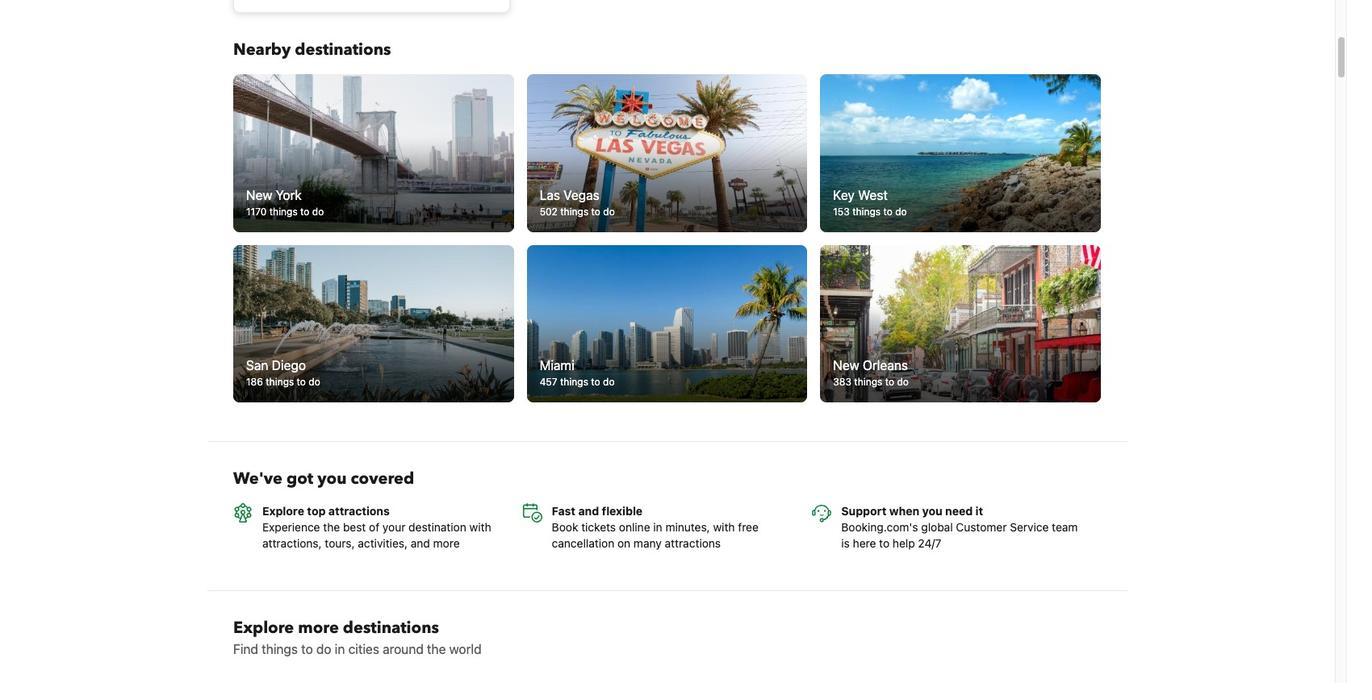 Task type: describe. For each thing, give the bounding box(es) containing it.
nearby
[[233, 39, 291, 61]]

online
[[619, 521, 650, 535]]

cancellation
[[552, 537, 614, 551]]

experience
[[262, 521, 320, 535]]

to inside miami 457 things to do
[[591, 376, 600, 388]]

the inside explore more destinations find things to do in cities around the world
[[427, 643, 446, 657]]

to inside new orleans 383 things to do
[[885, 376, 894, 388]]

tours,
[[325, 537, 355, 551]]

in inside explore more destinations find things to do in cities around the world
[[335, 643, 345, 657]]

things for new orleans
[[854, 376, 883, 388]]

do for new orleans
[[897, 376, 909, 388]]

when
[[889, 505, 920, 518]]

attractions inside explore top attractions experience the best of your destination with attractions, tours, activities, and more
[[328, 505, 390, 518]]

miami image
[[527, 245, 807, 403]]

the inside explore top attractions experience the best of your destination with attractions, tours, activities, and more
[[323, 521, 340, 535]]

cities
[[348, 643, 379, 657]]

24/7
[[918, 537, 941, 551]]

world
[[449, 643, 482, 657]]

you for got
[[317, 468, 347, 490]]

things for key west
[[853, 206, 881, 218]]

vegas
[[564, 188, 600, 202]]

minutes,
[[666, 521, 710, 535]]

to inside las vegas 502 things to do
[[591, 206, 601, 218]]

best
[[343, 521, 366, 535]]

service
[[1010, 521, 1049, 535]]

explore for explore top attractions
[[262, 505, 304, 518]]

to inside key west 153 things to do
[[883, 206, 893, 218]]

york
[[276, 188, 302, 202]]

things inside miami 457 things to do
[[560, 376, 588, 388]]

find
[[233, 643, 258, 657]]

you for when
[[922, 505, 943, 518]]

global
[[921, 521, 953, 535]]

explore top attractions experience the best of your destination with attractions, tours, activities, and more
[[262, 505, 491, 551]]

1170
[[246, 206, 267, 218]]

do for key west
[[895, 206, 907, 218]]

key
[[833, 188, 855, 202]]

las vegas 502 things to do
[[540, 188, 615, 218]]

top
[[307, 505, 326, 518]]

customer
[[956, 521, 1007, 535]]

do inside miami 457 things to do
[[603, 376, 615, 388]]

more inside explore more destinations find things to do in cities around the world
[[298, 618, 339, 639]]

miami
[[540, 359, 574, 373]]

new orleans image
[[820, 245, 1101, 403]]

key west image
[[820, 74, 1101, 232]]

with inside explore top attractions experience the best of your destination with attractions, tours, activities, and more
[[469, 521, 491, 535]]

to inside support when you need it booking.com's global customer service team is here to help 24/7
[[879, 537, 890, 551]]

explore more destinations find things to do in cities around the world
[[233, 618, 482, 657]]

more inside explore top attractions experience the best of your destination with attractions, tours, activities, and more
[[433, 537, 460, 551]]

do for las vegas
[[603, 206, 615, 218]]

flexible
[[602, 505, 643, 518]]

is
[[841, 537, 850, 551]]

it
[[976, 505, 983, 518]]

las vegas image
[[527, 74, 807, 232]]



Task type: locate. For each thing, give the bounding box(es) containing it.
0 horizontal spatial more
[[298, 618, 339, 639]]

to
[[300, 206, 310, 218], [591, 206, 601, 218], [883, 206, 893, 218], [297, 376, 306, 388], [591, 376, 600, 388], [885, 376, 894, 388], [879, 537, 890, 551], [301, 643, 313, 657]]

do left 'cities'
[[316, 643, 331, 657]]

things down the "west"
[[853, 206, 881, 218]]

to left 'cities'
[[301, 643, 313, 657]]

explore up the experience
[[262, 505, 304, 518]]

2 with from the left
[[713, 521, 735, 535]]

0 horizontal spatial in
[[335, 643, 345, 657]]

to down orleans at the bottom of the page
[[885, 376, 894, 388]]

attractions inside fast and flexible book tickets online in minutes, with free cancellation on many attractions
[[665, 537, 721, 551]]

fast and flexible book tickets online in minutes, with free cancellation on many attractions
[[552, 505, 759, 551]]

with inside fast and flexible book tickets online in minutes, with free cancellation on many attractions
[[713, 521, 735, 535]]

1 horizontal spatial with
[[713, 521, 735, 535]]

booking.com's
[[841, 521, 918, 535]]

do for san diego
[[309, 376, 320, 388]]

got
[[287, 468, 313, 490]]

san diego image
[[233, 245, 514, 403]]

in inside fast and flexible book tickets online in minutes, with free cancellation on many attractions
[[653, 521, 662, 535]]

new up 1170
[[246, 188, 272, 202]]

explore inside explore more destinations find things to do in cities around the world
[[233, 618, 294, 639]]

in
[[653, 521, 662, 535], [335, 643, 345, 657]]

1 horizontal spatial more
[[433, 537, 460, 551]]

and inside explore top attractions experience the best of your destination with attractions, tours, activities, and more
[[411, 537, 430, 551]]

many
[[634, 537, 662, 551]]

0 horizontal spatial new
[[246, 188, 272, 202]]

186
[[246, 376, 263, 388]]

the
[[323, 521, 340, 535], [427, 643, 446, 657]]

1 vertical spatial explore
[[233, 618, 294, 639]]

do right 1170
[[312, 206, 324, 218]]

1 horizontal spatial in
[[653, 521, 662, 535]]

more
[[433, 537, 460, 551], [298, 618, 339, 639]]

new orleans 383 things to do
[[833, 359, 909, 388]]

do inside new orleans 383 things to do
[[897, 376, 909, 388]]

0 vertical spatial in
[[653, 521, 662, 535]]

153
[[833, 206, 850, 218]]

new
[[246, 188, 272, 202], [833, 359, 859, 373]]

explore up find
[[233, 618, 294, 639]]

do down orleans at the bottom of the page
[[897, 376, 909, 388]]

0 vertical spatial attractions
[[328, 505, 390, 518]]

new up 383
[[833, 359, 859, 373]]

miami 457 things to do
[[540, 359, 615, 388]]

diego
[[272, 359, 306, 373]]

in up the many
[[653, 521, 662, 535]]

do inside the san diego 186 things to do
[[309, 376, 320, 388]]

0 horizontal spatial attractions
[[328, 505, 390, 518]]

new inside 'new york 1170 things to do'
[[246, 188, 272, 202]]

new york image
[[233, 74, 514, 232]]

new for new orleans
[[833, 359, 859, 373]]

and inside fast and flexible book tickets online in minutes, with free cancellation on many attractions
[[578, 505, 599, 518]]

and down destination
[[411, 537, 430, 551]]

of
[[369, 521, 379, 535]]

to inside explore more destinations find things to do in cities around the world
[[301, 643, 313, 657]]

1 horizontal spatial new
[[833, 359, 859, 373]]

383
[[833, 376, 852, 388]]

1 vertical spatial you
[[922, 505, 943, 518]]

and
[[578, 505, 599, 518], [411, 537, 430, 551]]

things inside new orleans 383 things to do
[[854, 376, 883, 388]]

1 vertical spatial attractions
[[665, 537, 721, 551]]

covered
[[351, 468, 414, 490]]

explore inside explore top attractions experience the best of your destination with attractions, tours, activities, and more
[[262, 505, 304, 518]]

nearby destinations
[[233, 39, 391, 61]]

1 vertical spatial new
[[833, 359, 859, 373]]

san
[[246, 359, 268, 373]]

things for new york
[[269, 206, 298, 218]]

do inside explore more destinations find things to do in cities around the world
[[316, 643, 331, 657]]

0 vertical spatial and
[[578, 505, 599, 518]]

around
[[383, 643, 424, 657]]

and up tickets
[[578, 505, 599, 518]]

attractions
[[328, 505, 390, 518], [665, 537, 721, 551]]

0 horizontal spatial you
[[317, 468, 347, 490]]

1 vertical spatial the
[[427, 643, 446, 657]]

things for san diego
[[266, 376, 294, 388]]

to down vegas
[[591, 206, 601, 218]]

things inside key west 153 things to do
[[853, 206, 881, 218]]

attractions,
[[262, 537, 322, 551]]

help
[[893, 537, 915, 551]]

things for las vegas
[[560, 206, 589, 218]]

do
[[312, 206, 324, 218], [603, 206, 615, 218], [895, 206, 907, 218], [309, 376, 320, 388], [603, 376, 615, 388], [897, 376, 909, 388], [316, 643, 331, 657]]

things down vegas
[[560, 206, 589, 218]]

fast
[[552, 505, 576, 518]]

1 horizontal spatial you
[[922, 505, 943, 518]]

las
[[540, 188, 560, 202]]

things
[[269, 206, 298, 218], [560, 206, 589, 218], [853, 206, 881, 218], [266, 376, 294, 388], [560, 376, 588, 388], [854, 376, 883, 388], [262, 643, 298, 657]]

things down diego at the left bottom of the page
[[266, 376, 294, 388]]

to inside 'new york 1170 things to do'
[[300, 206, 310, 218]]

do right 153
[[895, 206, 907, 218]]

destination
[[409, 521, 466, 535]]

attractions down minutes, in the bottom of the page
[[665, 537, 721, 551]]

0 vertical spatial more
[[433, 537, 460, 551]]

with right destination
[[469, 521, 491, 535]]

0 vertical spatial you
[[317, 468, 347, 490]]

things inside las vegas 502 things to do
[[560, 206, 589, 218]]

things inside 'new york 1170 things to do'
[[269, 206, 298, 218]]

to down diego at the left bottom of the page
[[297, 376, 306, 388]]

west
[[858, 188, 888, 202]]

1 horizontal spatial the
[[427, 643, 446, 657]]

1 vertical spatial more
[[298, 618, 339, 639]]

here
[[853, 537, 876, 551]]

0 vertical spatial new
[[246, 188, 272, 202]]

book
[[552, 521, 578, 535]]

1 vertical spatial and
[[411, 537, 430, 551]]

0 vertical spatial the
[[323, 521, 340, 535]]

0 vertical spatial explore
[[262, 505, 304, 518]]

explore
[[262, 505, 304, 518], [233, 618, 294, 639]]

you inside support when you need it booking.com's global customer service team is here to help 24/7
[[922, 505, 943, 518]]

0 horizontal spatial the
[[323, 521, 340, 535]]

0 horizontal spatial with
[[469, 521, 491, 535]]

0 horizontal spatial and
[[411, 537, 430, 551]]

do right 186
[[309, 376, 320, 388]]

to down the "west"
[[883, 206, 893, 218]]

your
[[383, 521, 406, 535]]

need
[[945, 505, 973, 518]]

new york 1170 things to do
[[246, 188, 324, 218]]

0 vertical spatial destinations
[[295, 39, 391, 61]]

on
[[618, 537, 631, 551]]

orleans
[[863, 359, 908, 373]]

support
[[841, 505, 887, 518]]

destinations inside explore more destinations find things to do in cities around the world
[[343, 618, 439, 639]]

things down york
[[269, 206, 298, 218]]

do inside key west 153 things to do
[[895, 206, 907, 218]]

team
[[1052, 521, 1078, 535]]

things down miami
[[560, 376, 588, 388]]

to down york
[[300, 206, 310, 218]]

do for new york
[[312, 206, 324, 218]]

activities,
[[358, 537, 408, 551]]

do right 457 on the left bottom of page
[[603, 376, 615, 388]]

we've
[[233, 468, 283, 490]]

we've got you covered
[[233, 468, 414, 490]]

things inside the san diego 186 things to do
[[266, 376, 294, 388]]

to down booking.com's
[[879, 537, 890, 551]]

you
[[317, 468, 347, 490], [922, 505, 943, 518]]

do right 502
[[603, 206, 615, 218]]

new for new york
[[246, 188, 272, 202]]

free
[[738, 521, 759, 535]]

with left free
[[713, 521, 735, 535]]

things down orleans at the bottom of the page
[[854, 376, 883, 388]]

tickets
[[581, 521, 616, 535]]

you up the global
[[922, 505, 943, 518]]

key west 153 things to do
[[833, 188, 907, 218]]

to inside the san diego 186 things to do
[[297, 376, 306, 388]]

to right 457 on the left bottom of page
[[591, 376, 600, 388]]

with
[[469, 521, 491, 535], [713, 521, 735, 535]]

san diego 186 things to do
[[246, 359, 320, 388]]

1 vertical spatial in
[[335, 643, 345, 657]]

the up "tours," on the left bottom of the page
[[323, 521, 340, 535]]

in left 'cities'
[[335, 643, 345, 657]]

do inside 'new york 1170 things to do'
[[312, 206, 324, 218]]

support when you need it booking.com's global customer service team is here to help 24/7
[[841, 505, 1078, 551]]

attractions up best
[[328, 505, 390, 518]]

1 horizontal spatial attractions
[[665, 537, 721, 551]]

457
[[540, 376, 557, 388]]

1 vertical spatial destinations
[[343, 618, 439, 639]]

destinations
[[295, 39, 391, 61], [343, 618, 439, 639]]

the left world
[[427, 643, 446, 657]]

things inside explore more destinations find things to do in cities around the world
[[262, 643, 298, 657]]

502
[[540, 206, 558, 218]]

1 with from the left
[[469, 521, 491, 535]]

do inside las vegas 502 things to do
[[603, 206, 615, 218]]

1 horizontal spatial and
[[578, 505, 599, 518]]

new inside new orleans 383 things to do
[[833, 359, 859, 373]]

things right find
[[262, 643, 298, 657]]

explore for explore more destinations
[[233, 618, 294, 639]]

you right the got
[[317, 468, 347, 490]]



Task type: vqa. For each thing, say whether or not it's contained in the screenshot.


